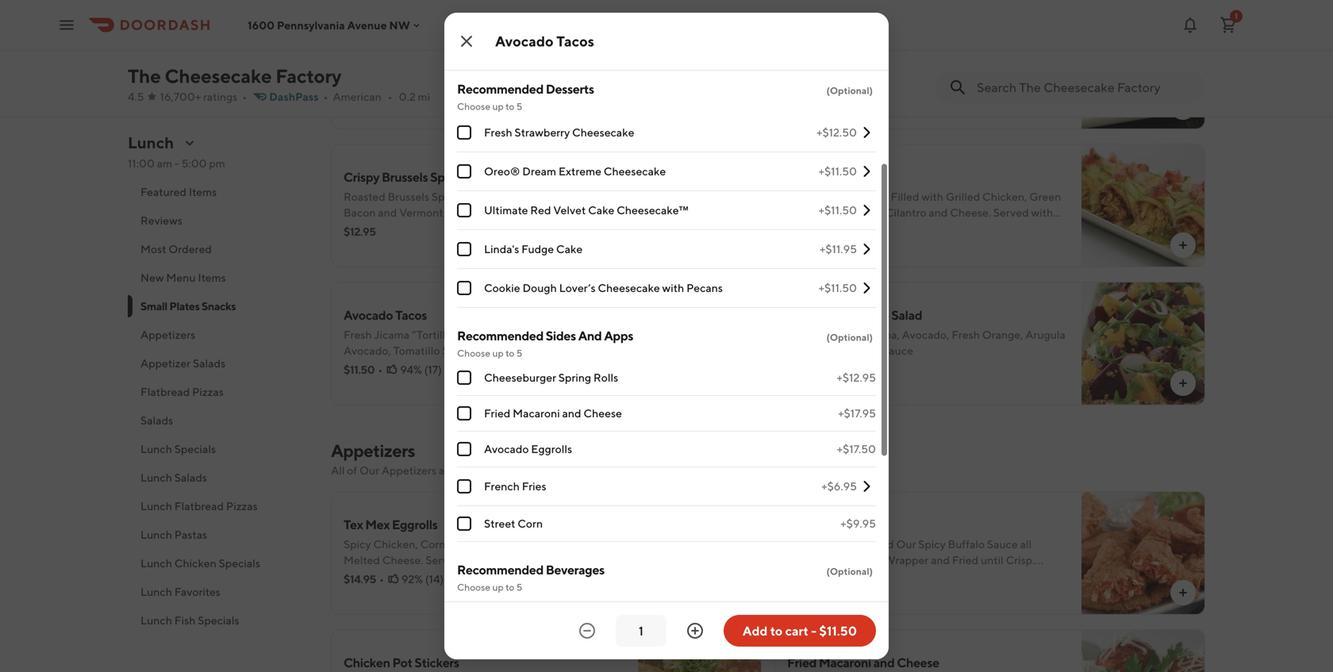 Task type: locate. For each thing, give the bounding box(es) containing it.
salads inside the lunch salads button
[[174, 471, 207, 484]]

avocado, inside avocado tacos fresh jicama "tortilla" shells filled with crispy avocado, tomatillo slaw and cilantro
[[344, 344, 391, 357]]

specials down lunch pastas button
[[219, 557, 260, 570]]

corn, inside the chicken taquitos crispy corn tortillas filled with grilled chicken, green chile, corn, onion, cilantro and cheese. served with avocado cream and salsa verde
[[819, 206, 847, 219]]

flatbread inside the lunch flatbread pizzas button
[[174, 500, 224, 513]]

recommended
[[457, 81, 544, 96], [457, 328, 544, 343], [457, 562, 544, 578]]

3 (optional) from the top
[[827, 566, 873, 577]]

$11.50 down chile,
[[788, 225, 819, 238]]

cream down onion,
[[835, 222, 869, 235]]

macaroni down "add to cart - $11.50" button
[[819, 655, 872, 670]]

tossed
[[566, 190, 601, 203]]

0 vertical spatial $11.50 •
[[788, 225, 827, 238]]

2 horizontal spatial chicken
[[788, 169, 834, 185]]

fresh inside avocado tacos fresh jicama "tortilla" shells filled with crispy avocado, tomatillo slaw and cilantro
[[344, 328, 372, 341]]

1 vertical spatial $11.50
[[344, 363, 375, 376]]

avocado, down jicama
[[344, 344, 391, 357]]

eggrolls inside recommended sides and apps group
[[531, 443, 572, 456]]

2 vertical spatial specials
[[198, 614, 239, 627]]

• down "stuffed"
[[821, 573, 826, 586]]

0 horizontal spatial filled
[[490, 328, 519, 341]]

(optional) inside recommended beverages group
[[827, 566, 873, 577]]

spring
[[559, 371, 592, 384]]

to left cart
[[771, 624, 783, 639]]

red
[[531, 204, 551, 217]]

0 horizontal spatial buffalo
[[788, 517, 828, 532]]

choose down shells
[[457, 348, 491, 359]]

(59)
[[869, 363, 890, 376]]

2 add item to cart image from the top
[[1177, 377, 1190, 390]]

lunch specials
[[141, 443, 216, 456]]

cheese. inside the chicken taquitos crispy corn tortillas filled with grilled chicken, green chile, corn, onion, cilantro and cheese. served with avocado cream and salsa verde
[[950, 206, 992, 219]]

lunch down lunch salads
[[141, 500, 172, 513]]

cheesecake up apps
[[598, 281, 660, 295]]

crispy up roasted in the left of the page
[[344, 169, 380, 185]]

16,700+ ratings •
[[160, 90, 247, 103]]

crispy up chile,
[[788, 190, 820, 203]]

+$11.50 up 90%
[[819, 204, 857, 217]]

spiced
[[847, 554, 882, 567]]

tacos inside avocado tacos dialog
[[557, 33, 595, 50]]

with down green
[[1032, 206, 1054, 219]]

1 vertical spatial fried macaroni and cheese
[[788, 655, 940, 670]]

1 recommended from the top
[[457, 81, 544, 96]]

all
[[1021, 538, 1032, 551]]

1 +$11.50 from the top
[[819, 165, 857, 178]]

with left "pecans"
[[663, 281, 685, 295]]

fresh left jicama
[[344, 328, 372, 341]]

1 vertical spatial cilantro
[[490, 344, 531, 357]]

"tortilla"
[[412, 328, 456, 341]]

1 vertical spatial specials
[[219, 557, 260, 570]]

to inside recommended sides and apps choose up to 5
[[506, 348, 515, 359]]

with inside crispy fried cheese mozzarella and fontina cheeses with dipping sauce
[[509, 60, 531, 73]]

0 vertical spatial buffalo
[[788, 517, 828, 532]]

2 vertical spatial appetizers
[[382, 464, 437, 477]]

+$17.95
[[838, 407, 876, 420]]

crispy fried cheese mozzarella and fontina cheeses with dipping sauce
[[344, 39, 606, 73]]

with inside buffalo blasts® chicken, cheese and our spicy buffalo sauce all stuffed in a spiced wrapper and fried until crisp. served with celery sticks and blue cheese dressing
[[825, 570, 847, 583]]

0 horizontal spatial corn
[[518, 517, 543, 530]]

salsa inside tex mex eggrolls spicy chicken, corn, black beans, peppers, onions and melted cheese. served with avocado cream and salsa
[[592, 554, 618, 567]]

sauce inside crispy fried cheese mozzarella and fontina cheeses with dipping sauce
[[575, 60, 606, 73]]

recommended for recommended sides and apps
[[457, 328, 544, 343]]

corn, left black
[[420, 538, 448, 551]]

flatbread
[[141, 385, 190, 399], [174, 500, 224, 513]]

5 up strawberry
[[517, 101, 523, 112]]

1 vertical spatial pizzas
[[226, 500, 258, 513]]

1 vertical spatial corn,
[[420, 538, 448, 551]]

1 horizontal spatial -
[[812, 624, 817, 639]]

lunch left "favorites"
[[141, 585, 172, 599]]

avocado down chile,
[[788, 222, 832, 235]]

$12.95
[[344, 225, 376, 238]]

sized
[[813, 52, 841, 65]]

fried macaroni and cheese down "add to cart - $11.50" button
[[788, 655, 940, 670]]

american • 0.2 mi
[[333, 90, 430, 103]]

sauce
[[575, 60, 606, 73], [788, 68, 818, 81], [883, 344, 914, 357], [987, 538, 1018, 551]]

bite-
[[788, 52, 813, 65]]

appetizers for appetizers all of our appetizers are perfect for sharing
[[331, 441, 415, 461]]

salads inside the appetizer salads 'button'
[[193, 357, 226, 370]]

chicken up "favorites"
[[174, 557, 217, 570]]

1 up from the top
[[493, 101, 504, 112]]

lunch down lunch specials
[[141, 471, 172, 484]]

nw
[[389, 18, 410, 32]]

- right am
[[175, 157, 179, 170]]

specials up lunch salads
[[174, 443, 216, 456]]

flatbread down "appetizer"
[[141, 385, 190, 399]]

are
[[439, 464, 455, 477]]

appetizers all of our appetizers are perfect for sharing
[[331, 441, 552, 477]]

recommended desserts group
[[457, 80, 876, 308]]

chicken taquitos crispy corn tortillas filled with grilled chicken, green chile, corn, onion, cilantro and cheese. served with avocado cream and salsa verde
[[788, 169, 1062, 235]]

fried down cheeseburger on the left bottom
[[484, 407, 511, 420]]

1 vertical spatial filled
[[490, 328, 519, 341]]

pizzas down the lunch salads button
[[226, 500, 258, 513]]

1 vertical spatial tacos
[[395, 308, 427, 323]]

macaroni up avocado eggrolls
[[513, 407, 560, 420]]

most
[[141, 243, 166, 256]]

up inside recommended sides and apps choose up to 5
[[493, 348, 504, 359]]

lunch up 11:00
[[128, 133, 174, 152]]

corn down taquitos
[[822, 190, 847, 203]]

filled right shells
[[490, 328, 519, 341]]

avocado up 'for'
[[484, 443, 529, 456]]

quinoa,
[[860, 328, 900, 341]]

sauce up desserts
[[575, 60, 606, 73]]

up up cheeseburger on the left bottom
[[493, 348, 504, 359]]

1 vertical spatial cake
[[556, 243, 583, 256]]

salads up lunch specials
[[141, 414, 173, 427]]

with inside bite-sized little crab cakes served with mustard sauce
[[970, 52, 992, 65]]

1 horizontal spatial our
[[897, 538, 916, 551]]

filled inside avocado tacos fresh jicama "tortilla" shells filled with crispy avocado, tomatillo slaw and cilantro
[[490, 328, 519, 341]]

american
[[333, 90, 382, 103]]

lunch fish specials button
[[128, 607, 312, 635]]

our up wrapper
[[897, 538, 916, 551]]

chicken inside the chicken taquitos crispy corn tortillas filled with grilled chicken, green chile, corn, onion, cilantro and cheese. served with avocado cream and salsa verde
[[788, 169, 834, 185]]

2 vertical spatial chicken
[[344, 655, 390, 670]]

crispy left and
[[545, 328, 577, 341]]

chicken, up "stuffed"
[[788, 538, 832, 551]]

1 horizontal spatial corn
[[822, 190, 847, 203]]

items up snacks
[[198, 271, 226, 284]]

add
[[743, 624, 768, 639]]

recommended down cheeses
[[457, 81, 544, 96]]

0 horizontal spatial fresh
[[344, 328, 372, 341]]

2 vertical spatial recommended
[[457, 562, 544, 578]]

recommended down beans,
[[457, 562, 544, 578]]

to up cheeseburger on the left bottom
[[506, 348, 515, 359]]

1600 pennsylvania avenue nw button
[[248, 18, 423, 32]]

chicken taquitos image
[[1082, 144, 1206, 268]]

salads for lunch salads
[[174, 471, 207, 484]]

0 horizontal spatial our
[[360, 464, 380, 477]]

choose inside recommended beverages choose up to 5
[[457, 582, 491, 593]]

fried macaroni and cheese down the cheeseburger spring rolls
[[484, 407, 622, 420]]

jicama
[[374, 328, 410, 341]]

avocado tacos
[[495, 33, 595, 50]]

2 spicy from the left
[[919, 538, 946, 551]]

$14.95 •
[[344, 573, 384, 586]]

None checkbox
[[457, 164, 472, 179], [457, 203, 472, 218], [457, 281, 472, 295], [457, 371, 472, 385], [457, 442, 472, 456], [457, 517, 472, 531], [457, 164, 472, 179], [457, 203, 472, 218], [457, 281, 472, 295], [457, 371, 472, 385], [457, 442, 472, 456], [457, 517, 472, 531]]

fried inside recommended sides and apps group
[[484, 407, 511, 420]]

buffalo up "stuffed"
[[788, 517, 828, 532]]

0 vertical spatial corn,
[[819, 206, 847, 219]]

appetizers inside 'button'
[[141, 328, 195, 341]]

0 horizontal spatial macaroni
[[513, 407, 560, 420]]

and inside crispy fried cheese mozzarella and fontina cheeses with dipping sauce
[[401, 60, 420, 73]]

$11.50
[[788, 225, 819, 238], [344, 363, 375, 376], [820, 624, 857, 639]]

chicken, down mex
[[373, 538, 418, 551]]

0 vertical spatial filled
[[891, 190, 920, 203]]

92% (14)
[[402, 573, 444, 586]]

1 vertical spatial cheese.
[[382, 554, 423, 567]]

buffalo up until
[[948, 538, 985, 551]]

strawberry
[[515, 126, 570, 139]]

salsa right (82)
[[892, 222, 918, 235]]

lunch salads button
[[128, 464, 312, 492]]

0 horizontal spatial $11.50 •
[[344, 363, 383, 376]]

1 vertical spatial avocado,
[[344, 344, 391, 357]]

1 vertical spatial eggrolls
[[392, 517, 438, 532]]

fish
[[174, 614, 196, 627]]

1 horizontal spatial salsa
[[892, 222, 918, 235]]

up inside recommended desserts choose up to 5
[[493, 101, 504, 112]]

avocado tacos image
[[638, 282, 762, 406]]

2 vertical spatial 5
[[517, 582, 523, 593]]

crispy up ultimate
[[494, 190, 527, 203]]

salads down the appetizers 'button'
[[193, 357, 226, 370]]

+$11.50 down +$12.50
[[819, 165, 857, 178]]

1 horizontal spatial eggrolls
[[531, 443, 572, 456]]

choose for recommended desserts
[[457, 101, 491, 112]]

+$11.50 for cheesecake™
[[819, 204, 857, 217]]

2 up from the top
[[493, 348, 504, 359]]

2 choose from the top
[[457, 348, 491, 359]]

bite-sized little crab cakes served with mustard sauce
[[788, 52, 1037, 81]]

0 horizontal spatial tacos
[[395, 308, 427, 323]]

lunch for lunch flatbread pizzas
[[141, 500, 172, 513]]

- right cart
[[812, 624, 817, 639]]

eggrolls
[[531, 443, 572, 456], [392, 517, 438, 532]]

chicken pot stickers image
[[638, 630, 762, 672]]

3 up from the top
[[493, 582, 504, 593]]

1 vertical spatial our
[[897, 538, 916, 551]]

2 vertical spatial +$11.50
[[819, 281, 857, 295]]

0 horizontal spatial $11.50
[[344, 363, 375, 376]]

avocado inside tex mex eggrolls spicy chicken, corn, black beans, peppers, onions and melted cheese. served with avocado cream and salsa
[[488, 554, 533, 567]]

butter
[[482, 206, 515, 219]]

sides
[[546, 328, 576, 343]]

5
[[517, 101, 523, 112], [517, 348, 523, 359], [517, 582, 523, 593]]

0 vertical spatial choose
[[457, 101, 491, 112]]

pizzas
[[192, 385, 224, 399], [226, 500, 258, 513]]

0 vertical spatial specials
[[174, 443, 216, 456]]

notification bell image
[[1181, 15, 1200, 35]]

1 vertical spatial items
[[198, 271, 226, 284]]

tacos inside avocado tacos fresh jicama "tortilla" shells filled with crispy avocado, tomatillo slaw and cilantro
[[395, 308, 427, 323]]

1 spicy from the left
[[344, 538, 371, 551]]

to down beans,
[[506, 582, 515, 593]]

2 5 from the top
[[517, 348, 523, 359]]

5 down peppers,
[[517, 582, 523, 593]]

small
[[141, 300, 167, 313]]

lunch chicken specials
[[141, 557, 260, 570]]

1 horizontal spatial $11.50
[[788, 225, 819, 238]]

None checkbox
[[457, 125, 472, 140], [457, 242, 472, 256], [457, 406, 472, 421], [457, 479, 472, 494], [457, 125, 472, 140], [457, 242, 472, 256], [457, 406, 472, 421], [457, 479, 472, 494]]

salads for appetizer salads
[[193, 357, 226, 370]]

cake down tossed
[[588, 204, 615, 217]]

0 vertical spatial our
[[360, 464, 380, 477]]

(optional) inside recommended desserts group
[[827, 85, 873, 96]]

5 inside recommended desserts choose up to 5
[[517, 101, 523, 112]]

bacon
[[344, 206, 376, 219]]

avocado tacos fresh jicama "tortilla" shells filled with crispy avocado, tomatillo slaw and cilantro
[[344, 308, 577, 357]]

all
[[331, 464, 345, 477]]

0 horizontal spatial cilantro
[[490, 344, 531, 357]]

recommended up cheeseburger on the left bottom
[[457, 328, 544, 343]]

1 horizontal spatial corn,
[[819, 206, 847, 219]]

sauce down bite-
[[788, 68, 818, 81]]

recommended sides and apps group
[[457, 327, 876, 542]]

(optional) inside recommended sides and apps group
[[827, 332, 873, 343]]

recommended inside recommended desserts choose up to 5
[[457, 81, 544, 96]]

1 5 from the top
[[517, 101, 523, 112]]

recommended inside recommended sides and apps choose up to 5
[[457, 328, 544, 343]]

recommended beverages group
[[457, 561, 876, 672]]

fresh up oreo®
[[484, 126, 513, 139]]

maple-
[[446, 206, 482, 219]]

avocado inside recommended sides and apps group
[[484, 443, 529, 456]]

sauce up until
[[987, 538, 1018, 551]]

1 vertical spatial appetizers
[[331, 441, 415, 461]]

1 vertical spatial salsa
[[592, 554, 618, 567]]

avocado up jicama
[[344, 308, 393, 323]]

1
[[1235, 12, 1238, 21]]

with down black
[[464, 554, 486, 567]]

with up recommended desserts choose up to 5 at the top left of page
[[509, 60, 531, 73]]

1 horizontal spatial chicken,
[[788, 538, 832, 551]]

3 choose from the top
[[457, 582, 491, 593]]

0 horizontal spatial cheese.
[[382, 554, 423, 567]]

items
[[189, 185, 217, 198], [198, 271, 226, 284]]

cilantro up cheeseburger on the left bottom
[[490, 344, 531, 357]]

cheese inside crispy fried cheese mozzarella and fontina cheeses with dipping sauce
[[413, 39, 456, 54]]

3 add item to cart image from the top
[[1177, 587, 1190, 599]]

1 horizontal spatial cheese.
[[950, 206, 992, 219]]

spicy up wrapper
[[919, 538, 946, 551]]

3 recommended from the top
[[457, 562, 544, 578]]

• down the cheesecake factory
[[242, 90, 247, 103]]

tacos up jicama
[[395, 308, 427, 323]]

up down beans,
[[493, 582, 504, 593]]

with down in
[[825, 570, 847, 583]]

chicken, inside the chicken taquitos crispy corn tortillas filled with grilled chicken, green chile, corn, onion, cilantro and cheese. served with avocado cream and salsa verde
[[983, 190, 1028, 203]]

$11.50 for avocado
[[344, 363, 375, 376]]

(optional) for recommended sides and apps
[[827, 332, 873, 343]]

up for recommended desserts
[[493, 101, 504, 112]]

$14.95
[[344, 573, 376, 586]]

0 horizontal spatial fried macaroni and cheese
[[484, 407, 622, 420]]

corn inside recommended sides and apps group
[[518, 517, 543, 530]]

the cheesecake factory
[[128, 65, 342, 87]]

1 choose from the top
[[457, 101, 491, 112]]

2 vertical spatial salads
[[174, 471, 207, 484]]

salsa down the onions
[[592, 554, 618, 567]]

5 up cheeseburger on the left bottom
[[517, 348, 523, 359]]

0 vertical spatial cilantro
[[886, 206, 927, 219]]

lover's
[[559, 281, 596, 295]]

fresh left orange,
[[952, 328, 980, 341]]

1 add item to cart image from the top
[[1177, 239, 1190, 252]]

with
[[970, 52, 992, 65], [509, 60, 531, 73], [603, 190, 625, 203], [922, 190, 944, 203], [1032, 206, 1054, 219], [663, 281, 685, 295], [521, 328, 543, 341], [464, 554, 486, 567], [825, 570, 847, 583]]

- inside "add to cart - $11.50" button
[[812, 624, 817, 639]]

tex
[[344, 517, 363, 532]]

appetizers for appetizers
[[141, 328, 195, 341]]

3 5 from the top
[[517, 582, 523, 593]]

recommended beverages choose up to 5
[[457, 562, 605, 593]]

0 horizontal spatial spicy
[[344, 538, 371, 551]]

0 vertical spatial avocado,
[[902, 328, 950, 341]]

recommended for recommended desserts
[[457, 81, 544, 96]]

fried inside crispy fried cheese mozzarella and fontina cheeses with dipping sauce
[[382, 39, 411, 54]]

+$11.50 for with
[[819, 281, 857, 295]]

2 +$11.50 from the top
[[819, 204, 857, 217]]

1 horizontal spatial fresh
[[484, 126, 513, 139]]

1 vertical spatial 5
[[517, 348, 523, 359]]

up down cheeses
[[493, 101, 504, 112]]

lunch for lunch
[[128, 133, 174, 152]]

cream down peppers,
[[535, 554, 569, 567]]

dashpass
[[269, 90, 319, 103]]

1600
[[248, 18, 275, 32]]

0 horizontal spatial avocado,
[[344, 344, 391, 357]]

eggrolls up sharing in the left bottom of the page
[[531, 443, 572, 456]]

88% (61)
[[844, 573, 886, 586]]

fried macaroni and cheese
[[484, 407, 622, 420], [788, 655, 940, 670]]

crispy inside avocado tacos fresh jicama "tortilla" shells filled with crispy avocado, tomatillo slaw and cilantro
[[545, 328, 577, 341]]

5 inside recommended sides and apps choose up to 5
[[517, 348, 523, 359]]

cilantro up (82)
[[886, 206, 927, 219]]

mozzarella
[[344, 60, 399, 73]]

spicy
[[344, 538, 371, 551], [919, 538, 946, 551]]

2 vertical spatial $11.50
[[820, 624, 857, 639]]

lunch down lunch pastas
[[141, 557, 172, 570]]

salsa
[[892, 222, 918, 235], [592, 554, 618, 567]]

1 vertical spatial salads
[[141, 414, 173, 427]]

chicken left pot
[[344, 655, 390, 670]]

brussels
[[382, 169, 428, 185], [388, 190, 429, 203]]

0 horizontal spatial chicken
[[174, 557, 217, 570]]

0 vertical spatial recommended
[[457, 81, 544, 96]]

fried up the blue
[[953, 554, 979, 567]]

lunch for lunch salads
[[141, 471, 172, 484]]

lunch fish specials
[[141, 614, 239, 627]]

up inside recommended beverages choose up to 5
[[493, 582, 504, 593]]

spicy inside tex mex eggrolls spicy chicken, corn, black beans, peppers, onions and melted cheese. served with avocado cream and salsa
[[344, 538, 371, 551]]

2 horizontal spatial chicken,
[[983, 190, 1028, 203]]

chicken,
[[983, 190, 1028, 203], [373, 538, 418, 551], [788, 538, 832, 551]]

avocado, down salad
[[902, 328, 950, 341]]

11:00
[[128, 157, 155, 170]]

cilantro inside the chicken taquitos crispy corn tortillas filled with grilled chicken, green chile, corn, onion, cilantro and cheese. served with avocado cream and salsa verde
[[886, 206, 927, 219]]

0 vertical spatial fried macaroni and cheese
[[484, 407, 622, 420]]

lunch up lunch salads
[[141, 443, 172, 456]]

1 vertical spatial -
[[812, 624, 817, 639]]

-
[[175, 157, 179, 170], [812, 624, 817, 639]]

increase quantity by 1 image
[[686, 622, 705, 641]]

leaves
[[529, 190, 564, 203]]

1 vertical spatial +$11.50
[[819, 204, 857, 217]]

with right tossed
[[603, 190, 625, 203]]

add item to cart image
[[1177, 239, 1190, 252], [1177, 377, 1190, 390], [1177, 587, 1190, 599]]

crispy crab bites image
[[1082, 6, 1206, 129]]

salsa inside the chicken taquitos crispy corn tortillas filled with grilled chicken, green chile, corn, onion, cilantro and cheese. served with avocado cream and salsa verde
[[892, 222, 918, 235]]

1 horizontal spatial pizzas
[[226, 500, 258, 513]]

0 vertical spatial items
[[189, 185, 217, 198]]

close avocado tacos image
[[457, 32, 476, 51]]

1 vertical spatial macaroni
[[819, 655, 872, 670]]

0 vertical spatial brussels
[[382, 169, 428, 185]]

2 (optional) from the top
[[827, 332, 873, 343]]

pecans
[[687, 281, 723, 295]]

1 horizontal spatial cream
[[835, 222, 869, 235]]

5 inside recommended beverages choose up to 5
[[517, 582, 523, 593]]

recommended inside recommended beverages choose up to 5
[[457, 562, 544, 578]]

0 vertical spatial macaroni
[[513, 407, 560, 420]]

lunch pastas
[[141, 528, 207, 541]]

0 vertical spatial tacos
[[557, 33, 595, 50]]

served inside bite-sized little crab cakes served with mustard sauce
[[932, 52, 968, 65]]

2 horizontal spatial fresh
[[952, 328, 980, 341]]

choose inside recommended desserts choose up to 5
[[457, 101, 491, 112]]

0 horizontal spatial eggrolls
[[392, 517, 438, 532]]

1 vertical spatial corn
[[518, 517, 543, 530]]

glazed
[[788, 328, 824, 341]]

1 vertical spatial choose
[[457, 348, 491, 359]]

up
[[493, 101, 504, 112], [493, 348, 504, 359], [493, 582, 504, 593]]

with inside crispy brussels sprouts roasted brussels sprouts and crispy leaves tossed with bacon and vermont maple-butter glaze $12.95
[[603, 190, 625, 203]]

0 vertical spatial $11.50
[[788, 225, 819, 238]]

with left "mustard"
[[970, 52, 992, 65]]

1 vertical spatial flatbread
[[174, 500, 224, 513]]

lunch left 'pastas'
[[141, 528, 172, 541]]

fried down "add to cart - $11.50" button
[[788, 655, 817, 670]]

chile,
[[788, 206, 817, 219]]

chicken up chile,
[[788, 169, 834, 185]]

2 vertical spatial up
[[493, 582, 504, 593]]

2 vertical spatial (optional)
[[827, 566, 873, 577]]

1 horizontal spatial cilantro
[[886, 206, 927, 219]]

+$11.50
[[819, 165, 857, 178], [819, 204, 857, 217], [819, 281, 857, 295]]

0 vertical spatial cheese.
[[950, 206, 992, 219]]

4.5
[[128, 90, 144, 103]]

1 vertical spatial (optional)
[[827, 332, 873, 343]]

our right of
[[360, 464, 380, 477]]

flatbread up 'pastas'
[[174, 500, 224, 513]]

fried inside buffalo blasts® chicken, cheese and our spicy buffalo sauce all stuffed in a spiced wrapper and fried until crisp. served with celery sticks and blue cheese dressing
[[953, 554, 979, 567]]

specials for chicken
[[219, 557, 260, 570]]

shells
[[458, 328, 488, 341]]

2 recommended from the top
[[457, 328, 544, 343]]

2 horizontal spatial $11.50
[[820, 624, 857, 639]]

salads button
[[128, 406, 312, 435]]

• right $14.95
[[379, 573, 384, 586]]

to down cheeses
[[506, 101, 515, 112]]

our inside appetizers all of our appetizers are perfect for sharing
[[360, 464, 380, 477]]

1 (optional) from the top
[[827, 85, 873, 96]]

appetizers button
[[128, 321, 312, 349]]

0 vertical spatial corn
[[822, 190, 847, 203]]

lunch chicken specials button
[[128, 549, 312, 578]]

fresh
[[484, 126, 513, 139], [344, 328, 372, 341], [952, 328, 980, 341]]

with left sides
[[521, 328, 543, 341]]

with left grilled
[[922, 190, 944, 203]]

1 vertical spatial up
[[493, 348, 504, 359]]

lunch for lunch specials
[[141, 443, 172, 456]]

sauce inside beet and avocado salad glazed beets, quinoa, avocado, fresh orange, arugula and honey-yogurt sauce
[[883, 344, 914, 357]]

avocado tacos dialog
[[445, 0, 889, 672]]

street corn
[[484, 517, 543, 530]]

0 vertical spatial flatbread
[[141, 385, 190, 399]]

1 vertical spatial cream
[[535, 554, 569, 567]]

tacos for avocado tacos fresh jicama "tortilla" shells filled with crispy avocado, tomatillo slaw and cilantro
[[395, 308, 427, 323]]

ordered
[[169, 243, 212, 256]]

eggrolls right mex
[[392, 517, 438, 532]]

eggrolls inside tex mex eggrolls spicy chicken, corn, black beans, peppers, onions and melted cheese. served with avocado cream and salsa
[[392, 517, 438, 532]]

0 vertical spatial chicken
[[788, 169, 834, 185]]

0 horizontal spatial -
[[175, 157, 179, 170]]

1 horizontal spatial cake
[[588, 204, 615, 217]]

0 vertical spatial add item to cart image
[[1177, 239, 1190, 252]]

fried macaroni and cheese image
[[1082, 630, 1206, 672]]

3 +$11.50 from the top
[[819, 281, 857, 295]]

factory
[[276, 65, 342, 87]]

to inside button
[[771, 624, 783, 639]]

avocado up quinoa,
[[840, 308, 890, 323]]

1 horizontal spatial avocado,
[[902, 328, 950, 341]]

apps
[[604, 328, 634, 343]]

cilantro inside avocado tacos fresh jicama "tortilla" shells filled with crispy avocado, tomatillo slaw and cilantro
[[490, 344, 531, 357]]

filled right the tortillas
[[891, 190, 920, 203]]

honey-
[[809, 344, 847, 357]]

1 vertical spatial chicken
[[174, 557, 217, 570]]

recommended for recommended beverages
[[457, 562, 544, 578]]



Task type: vqa. For each thing, say whether or not it's contained in the screenshot.
88% (61)
yes



Task type: describe. For each thing, give the bounding box(es) containing it.
peppers,
[[517, 538, 561, 551]]

for
[[497, 464, 511, 477]]

cheesecake up cheesecake™
[[604, 165, 666, 178]]

cream inside tex mex eggrolls spicy chicken, corn, black beans, peppers, onions and melted cheese. served with avocado cream and salsa
[[535, 554, 569, 567]]

avocado inside the chicken taquitos crispy corn tortillas filled with grilled chicken, green chile, corn, onion, cilantro and cheese. served with avocado cream and salsa verde
[[788, 222, 832, 235]]

decrease quantity by 1 image
[[578, 622, 597, 641]]

street
[[484, 517, 516, 530]]

cart
[[786, 624, 809, 639]]

served inside the chicken taquitos crispy corn tortillas filled with grilled chicken, green chile, corn, onion, cilantro and cheese. served with avocado cream and salsa verde
[[994, 206, 1029, 219]]

pastas
[[174, 528, 207, 541]]

92%
[[402, 573, 423, 586]]

open menu image
[[57, 15, 76, 35]]

salad
[[892, 308, 923, 323]]

add item to cart image for chicken taquitos
[[1177, 239, 1190, 252]]

until
[[981, 554, 1004, 567]]

and inside group
[[562, 407, 582, 420]]

choose inside recommended sides and apps choose up to 5
[[457, 348, 491, 359]]

90% (82)
[[844, 225, 890, 238]]

and inside avocado tacos fresh jicama "tortilla" shells filled with crispy avocado, tomatillo slaw and cilantro
[[468, 344, 487, 357]]

tex mex eggrolls spicy chicken, corn, black beans, peppers, onions and melted cheese. served with avocado cream and salsa
[[344, 517, 621, 567]]

crispy brussels sprouts image
[[638, 144, 762, 268]]

favorites
[[174, 585, 221, 599]]

1 vertical spatial brussels
[[388, 190, 429, 203]]

flatbread pizzas button
[[128, 378, 312, 406]]

oreo® dream extreme cheesecake
[[484, 165, 666, 178]]

5 for desserts
[[517, 101, 523, 112]]

crispy inside crispy fried cheese mozzarella and fontina cheeses with dipping sauce
[[344, 39, 380, 54]]

lunch flatbread pizzas button
[[128, 492, 312, 521]]

lunch pastas button
[[128, 521, 312, 549]]

ultimate
[[484, 204, 528, 217]]

$11.50 for chicken
[[788, 225, 819, 238]]

with inside recommended desserts group
[[663, 281, 685, 295]]

0.2
[[399, 90, 416, 103]]

roasted
[[344, 190, 386, 203]]

recommended desserts choose up to 5
[[457, 81, 594, 112]]

lunch for lunch favorites
[[141, 585, 172, 599]]

dough
[[523, 281, 557, 295]]

Current quantity is 1 number field
[[626, 622, 657, 640]]

recommended sides and apps choose up to 5
[[457, 328, 634, 359]]

new
[[141, 271, 164, 284]]

onions
[[563, 538, 600, 551]]

orange,
[[983, 328, 1024, 341]]

mustard
[[995, 52, 1037, 65]]

add item to cart image for beet and avocado salad
[[1177, 377, 1190, 390]]

• left 94%
[[378, 363, 383, 376]]

• down factory
[[324, 90, 328, 103]]

crispy inside the chicken taquitos crispy corn tortillas filled with grilled chicken, green chile, corn, onion, cilantro and cheese. served with avocado cream and salsa verde
[[788, 190, 820, 203]]

specials for fish
[[198, 614, 239, 627]]

cheese inside recommended sides and apps group
[[584, 407, 622, 420]]

1 vertical spatial sprouts
[[432, 190, 471, 203]]

5 for beverages
[[517, 582, 523, 593]]

1 items, open order cart image
[[1219, 15, 1238, 35]]

green
[[1030, 190, 1062, 203]]

and
[[578, 328, 602, 343]]

cilantro for chicken taquitos
[[886, 206, 927, 219]]

cookie dough lover's cheesecake with pecans
[[484, 281, 723, 295]]

cheesecake up extreme
[[572, 126, 635, 139]]

most ordered
[[141, 243, 212, 256]]

am
[[157, 157, 172, 170]]

to inside recommended beverages choose up to 5
[[506, 582, 515, 593]]

$11.50 • for avocado
[[344, 363, 383, 376]]

macaroni inside recommended sides and apps group
[[513, 407, 560, 420]]

of
[[347, 464, 357, 477]]

(14)
[[425, 573, 444, 586]]

0 vertical spatial sprouts
[[430, 169, 474, 185]]

chicken inside button
[[174, 557, 217, 570]]

corn inside the chicken taquitos crispy corn tortillas filled with grilled chicken, green chile, corn, onion, cilantro and cheese. served with avocado cream and salsa verde
[[822, 190, 847, 203]]

buffalo blasts® image
[[1082, 491, 1206, 615]]

cheeses
[[463, 60, 506, 73]]

• up +$11.95
[[822, 225, 827, 238]]

add item to cart image
[[1177, 101, 1190, 114]]

chicken for chicken pot stickers
[[344, 655, 390, 670]]

beets,
[[826, 328, 858, 341]]

appetizer
[[141, 357, 191, 370]]

blue
[[939, 570, 962, 583]]

(50)
[[426, 79, 448, 92]]

flatbread inside the flatbread pizzas 'button'
[[141, 385, 190, 399]]

cilantro for avocado tacos
[[490, 344, 531, 357]]

cheeseburger spring rolls
[[484, 371, 619, 384]]

served inside tex mex eggrolls spicy chicken, corn, black beans, peppers, onions and melted cheese. served with avocado cream and salsa
[[426, 554, 461, 567]]

sauce inside buffalo blasts® chicken, cheese and our spicy buffalo sauce all stuffed in a spiced wrapper and fried until crisp. served with celery sticks and blue cheese dressing
[[987, 538, 1018, 551]]

corn, inside tex mex eggrolls spicy chicken, corn, black beans, peppers, onions and melted cheese. served with avocado cream and salsa
[[420, 538, 448, 551]]

onion,
[[849, 206, 884, 219]]

linda's
[[484, 243, 519, 256]]

grilled
[[946, 190, 981, 203]]

avocado up dipping
[[495, 33, 554, 50]]

tomatillo
[[393, 344, 440, 357]]

lunch for lunch fish specials
[[141, 614, 172, 627]]

fresh inside recommended desserts group
[[484, 126, 513, 139]]

fries
[[522, 480, 547, 493]]

in
[[828, 554, 837, 567]]

mex
[[365, 517, 390, 532]]

cheese. inside tex mex eggrolls spicy chicken, corn, black beans, peppers, onions and melted cheese. served with avocado cream and salsa
[[382, 554, 423, 567]]

94% (17)
[[400, 363, 442, 376]]

• left 0.2
[[388, 90, 393, 103]]

crispy fried cheese image
[[638, 6, 762, 129]]

stuffed
[[788, 554, 825, 567]]

up for recommended beverages
[[493, 582, 504, 593]]

salads inside salads button
[[141, 414, 173, 427]]

0 vertical spatial cake
[[588, 204, 615, 217]]

+$17.50
[[837, 443, 876, 456]]

add item to cart image for buffalo blasts®
[[1177, 587, 1190, 599]]

90%
[[844, 225, 867, 238]]

1 horizontal spatial macaroni
[[819, 655, 872, 670]]

pennsylvania
[[277, 18, 345, 32]]

fudge
[[522, 243, 554, 256]]

wrapper
[[884, 554, 929, 567]]

sharing
[[513, 464, 552, 477]]

avocado eggrolls
[[484, 443, 572, 456]]

avocado inside avocado tacos fresh jicama "tortilla" shells filled with crispy avocado, tomatillo slaw and cilantro
[[344, 308, 393, 323]]

beverages
[[546, 562, 605, 578]]

avocado inside beet and avocado salad glazed beets, quinoa, avocado, fresh orange, arugula and honey-yogurt sauce
[[840, 308, 890, 323]]

$11.50 • for chicken
[[788, 225, 827, 238]]

ultimate red velvet cake cheesecake™
[[484, 204, 689, 217]]

lunch for lunch chicken specials
[[141, 557, 172, 570]]

dipping
[[533, 60, 573, 73]]

72% (50)
[[403, 79, 448, 92]]

Item Search search field
[[977, 79, 1193, 96]]

most ordered button
[[128, 235, 312, 264]]

choose for recommended beverages
[[457, 582, 491, 593]]

little
[[843, 52, 870, 65]]

chicken for chicken taquitos crispy corn tortillas filled with grilled chicken, green chile, corn, onion, cilantro and cheese. served with avocado cream and salsa verde
[[788, 169, 834, 185]]

velvet
[[554, 204, 586, 217]]

fried macaroni and cheese inside recommended sides and apps group
[[484, 407, 622, 420]]

to inside recommended desserts choose up to 5
[[506, 101, 515, 112]]

(optional) for recommended beverages
[[827, 566, 873, 577]]

with inside avocado tacos fresh jicama "tortilla" shells filled with crispy avocado, tomatillo slaw and cilantro
[[521, 328, 543, 341]]

cookie
[[484, 281, 520, 295]]

pizzas inside button
[[226, 500, 258, 513]]

spicy inside buffalo blasts® chicken, cheese and our spicy buffalo sauce all stuffed in a spiced wrapper and fried until crisp. served with celery sticks and blue cheese dressing
[[919, 538, 946, 551]]

our inside buffalo blasts® chicken, cheese and our spicy buffalo sauce all stuffed in a spiced wrapper and fried until crisp. served with celery sticks and blue cheese dressing
[[897, 538, 916, 551]]

fresh inside beet and avocado salad glazed beets, quinoa, avocado, fresh orange, arugula and honey-yogurt sauce
[[952, 328, 980, 341]]

1600 pennsylvania avenue nw
[[248, 18, 410, 32]]

1 horizontal spatial fried macaroni and cheese
[[788, 655, 940, 670]]

dream
[[523, 165, 557, 178]]

89% (59)
[[845, 363, 890, 376]]

0 vertical spatial -
[[175, 157, 179, 170]]

taquitos
[[836, 169, 884, 185]]

(optional) for recommended desserts
[[827, 85, 873, 96]]

$10.95
[[344, 79, 377, 92]]

avocado, inside beet and avocado salad glazed beets, quinoa, avocado, fresh orange, arugula and honey-yogurt sauce
[[902, 328, 950, 341]]

+$12.50
[[817, 126, 857, 139]]

lunch for lunch pastas
[[141, 528, 172, 541]]

lunch favorites
[[141, 585, 221, 599]]

tacos for avocado tacos
[[557, 33, 595, 50]]

cream inside the chicken taquitos crispy corn tortillas filled with grilled chicken, green chile, corn, onion, cilantro and cheese. served with avocado cream and salsa verde
[[835, 222, 869, 235]]

$11.50 inside button
[[820, 624, 857, 639]]

chicken, inside tex mex eggrolls spicy chicken, corn, black beans, peppers, onions and melted cheese. served with avocado cream and salsa
[[373, 538, 418, 551]]

sauce inside bite-sized little crab cakes served with mustard sauce
[[788, 68, 818, 81]]

pizzas inside 'button'
[[192, 385, 224, 399]]

featured items button
[[128, 178, 312, 206]]

tex mex eggrolls image
[[638, 491, 762, 615]]

blasts®
[[831, 517, 875, 532]]

chicken, inside buffalo blasts® chicken, cheese and our spicy buffalo sauce all stuffed in a spiced wrapper and fried until crisp. served with celery sticks and blue cheese dressing
[[788, 538, 832, 551]]

filled inside the chicken taquitos crispy corn tortillas filled with grilled chicken, green chile, corn, onion, cilantro and cheese. served with avocado cream and salsa verde
[[891, 190, 920, 203]]

pm
[[209, 157, 225, 170]]

served inside buffalo blasts® chicken, cheese and our spicy buffalo sauce all stuffed in a spiced wrapper and fried until crisp. served with celery sticks and blue cheese dressing
[[788, 570, 823, 583]]

reviews button
[[128, 206, 312, 235]]

lunch flatbread pizzas
[[141, 500, 258, 513]]

new menu items
[[141, 271, 226, 284]]

with inside tex mex eggrolls spicy chicken, corn, black beans, peppers, onions and melted cheese. served with avocado cream and salsa
[[464, 554, 486, 567]]

beet and avocado salad image
[[1082, 282, 1206, 406]]

cheesecake up ratings
[[165, 65, 272, 87]]

featured items
[[141, 185, 217, 198]]

french
[[484, 480, 520, 493]]

1 vertical spatial buffalo
[[948, 538, 985, 551]]

rolls
[[594, 371, 619, 384]]



